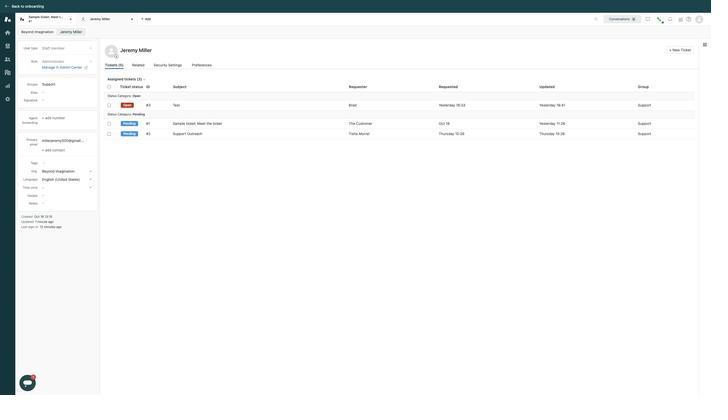 Task type: locate. For each thing, give the bounding box(es) containing it.
category down status category : open
[[118, 113, 131, 116]]

0 horizontal spatial ticket
[[120, 85, 131, 89]]

thursday 10:26 down oct 18
[[439, 132, 465, 136]]

0 horizontal spatial ago
[[48, 220, 54, 224]]

+ for + add contact
[[42, 148, 44, 152]]

1 horizontal spatial ticket
[[213, 121, 222, 126]]

0 vertical spatial beyond
[[21, 30, 34, 34]]

0 horizontal spatial ticket:
[[41, 15, 50, 19]]

0 vertical spatial ticket
[[681, 48, 691, 52]]

18
[[446, 121, 450, 126], [40, 215, 44, 219]]

: down the ticket status
[[131, 94, 132, 98]]

add for add contact
[[45, 148, 51, 152]]

1 vertical spatial +
[[42, 116, 44, 120]]

miller inside 'tab'
[[102, 17, 110, 21]]

security
[[154, 63, 167, 67]]

ticket:
[[41, 15, 50, 19], [186, 121, 196, 126]]

1 close image from the left
[[68, 17, 73, 22]]

+ left 'new'
[[670, 48, 672, 52]]

1 vertical spatial pending
[[123, 122, 136, 125]]

1 horizontal spatial the
[[207, 121, 212, 126]]

1 : from the top
[[131, 94, 132, 98]]

1 thursday 10:26 from the left
[[439, 132, 465, 136]]

tabs tab list
[[15, 13, 590, 26]]

sample up support outreach
[[173, 121, 185, 126]]

english
[[42, 177, 54, 182]]

0 vertical spatial +
[[670, 48, 672, 52]]

beyond inside secondary element
[[21, 30, 34, 34]]

0 horizontal spatial jeremy
[[60, 30, 72, 34]]

1 horizontal spatial #1
[[146, 121, 150, 126]]

ticket: for sample ticket: meet the ticket
[[186, 121, 196, 126]]

1 vertical spatial meet
[[197, 121, 206, 126]]

None checkbox
[[108, 104, 111, 107]]

created oct 18 13:15 updated 1 minute ago last sign-in 12 minutes ago
[[21, 215, 62, 229]]

1 vertical spatial status
[[108, 113, 117, 116]]

1 10:26 from the left
[[456, 132, 465, 136]]

0 horizontal spatial updated
[[21, 220, 34, 224]]

arrow down image up arrow down icon
[[90, 48, 92, 49]]

security settings link
[[154, 62, 183, 69]]

staff member button
[[41, 45, 94, 52]]

meet for sample ticket: meet the ticket
[[197, 121, 206, 126]]

the
[[59, 15, 64, 19], [207, 121, 212, 126]]

in left '12'
[[36, 225, 38, 229]]

tickets
[[124, 77, 136, 81]]

2 category from the top
[[118, 113, 131, 116]]

arrow down image inside staff member button
[[90, 48, 92, 49]]

18 up minute
[[40, 215, 44, 219]]

1 horizontal spatial meet
[[197, 121, 206, 126]]

0 horizontal spatial thursday
[[439, 132, 455, 136]]

0 horizontal spatial 10:26
[[456, 132, 465, 136]]

the customer
[[349, 121, 373, 126]]

sample inside "grid"
[[173, 121, 185, 126]]

status for status category : open
[[108, 94, 117, 98]]

:
[[131, 94, 132, 98], [131, 113, 132, 116]]

arrow down image
[[90, 48, 92, 49], [90, 171, 92, 172], [90, 179, 92, 180], [90, 187, 92, 188]]

beyond imagination up english (united states)
[[42, 169, 75, 173]]

add for add number
[[45, 116, 51, 120]]

1 vertical spatial ago
[[56, 225, 62, 229]]

2 vertical spatial pending
[[123, 132, 136, 136]]

category for pending
[[118, 113, 131, 116]]

sample down onboarding
[[29, 15, 40, 19]]

2 arrow down image from the top
[[90, 171, 92, 172]]

primary
[[26, 138, 38, 142]]

1 vertical spatial beyond imagination
[[42, 169, 75, 173]]

the for sample ticket: meet the ticket #1
[[59, 15, 64, 19]]

+
[[670, 48, 672, 52], [42, 116, 44, 120], [42, 148, 44, 152]]

#1 up #2
[[146, 121, 150, 126]]

arrow down image right states)
[[90, 179, 92, 180]]

assigned tickets (3)
[[108, 77, 142, 81]]

support for thursday 10:26
[[638, 132, 652, 136]]

oct
[[439, 121, 445, 126], [34, 215, 40, 219]]

miller
[[102, 17, 110, 21], [73, 30, 82, 34]]

none checkbox inside "grid"
[[108, 104, 111, 107]]

alias
[[31, 91, 38, 95]]

1 horizontal spatial 10:26
[[556, 132, 565, 136]]

tisha morrel
[[349, 132, 370, 136]]

sample for sample ticket: meet the ticket #1
[[29, 15, 40, 19]]

status
[[108, 94, 117, 98], [108, 113, 117, 116]]

support for yesterday 18:33
[[638, 103, 652, 107]]

yesterday 18:33
[[439, 103, 466, 107]]

0 horizontal spatial miller
[[73, 30, 82, 34]]

1 vertical spatial #1
[[146, 121, 150, 126]]

1 vertical spatial miller
[[73, 30, 82, 34]]

1 horizontal spatial ticket
[[681, 48, 691, 52]]

1 vertical spatial beyond
[[42, 169, 55, 173]]

: down status category : open
[[131, 113, 132, 116]]

0 vertical spatial 18
[[446, 121, 450, 126]]

imagination down sample ticket: meet the ticket #1
[[35, 30, 54, 34]]

1 horizontal spatial ticket:
[[186, 121, 196, 126]]

support
[[42, 82, 55, 86], [638, 103, 652, 107], [638, 121, 652, 126], [173, 132, 186, 136], [638, 132, 652, 136]]

jeremy miller inside secondary element
[[60, 30, 82, 34]]

open up status category : pending
[[123, 103, 131, 107]]

1 vertical spatial updated
[[21, 220, 34, 224]]

2 : from the top
[[131, 113, 132, 116]]

1 horizontal spatial 18
[[446, 121, 450, 126]]

0 vertical spatial ticket:
[[41, 15, 50, 19]]

reporting image
[[4, 83, 11, 89]]

beyond imagination up type
[[21, 30, 54, 34]]

0 vertical spatial jeremy
[[90, 17, 101, 21]]

None text field
[[119, 46, 665, 54]]

#2
[[146, 132, 151, 136]]

in
[[56, 65, 59, 70], [36, 225, 38, 229]]

0 horizontal spatial 18
[[40, 215, 44, 219]]

0 vertical spatial #1
[[29, 19, 32, 23]]

0 horizontal spatial ticket
[[65, 15, 74, 19]]

0 vertical spatial sample
[[29, 15, 40, 19]]

pending down status category : pending
[[123, 122, 136, 125]]

meet up jeremy miller link
[[51, 15, 59, 19]]

in down administrator
[[56, 65, 59, 70]]

oct up 1
[[34, 215, 40, 219]]

0 horizontal spatial thursday 10:26
[[439, 132, 465, 136]]

status
[[132, 85, 143, 89]]

meet inside "grid"
[[197, 121, 206, 126]]

created
[[21, 215, 33, 219]]

#1 inside sample ticket: meet the ticket #1
[[29, 19, 32, 23]]

2 status from the top
[[108, 113, 117, 116]]

1 vertical spatial jeremy
[[60, 30, 72, 34]]

1 vertical spatial ticket:
[[186, 121, 196, 126]]

1 vertical spatial 18
[[40, 215, 44, 219]]

sample
[[29, 15, 40, 19], [173, 121, 185, 126]]

ticket inside 'button'
[[681, 48, 691, 52]]

views image
[[4, 43, 11, 49]]

sample ticket: meet the ticket #1
[[29, 15, 74, 23]]

jeremy
[[90, 17, 101, 21], [60, 30, 72, 34]]

arrow down image inside english (united states) button
[[90, 179, 92, 180]]

beyond up user
[[21, 30, 34, 34]]

ticket
[[65, 15, 74, 19], [213, 121, 222, 126]]

1 status from the top
[[108, 94, 117, 98]]

+ inside 'button'
[[670, 48, 672, 52]]

0 vertical spatial status
[[108, 94, 117, 98]]

3 arrow down image from the top
[[90, 179, 92, 180]]

ticket inside sample ticket: meet the ticket #1
[[65, 15, 74, 19]]

None checkbox
[[108, 122, 111, 125], [108, 132, 111, 136], [108, 122, 111, 125], [108, 132, 111, 136]]

18:41
[[557, 103, 566, 107]]

english (united states)
[[42, 177, 80, 182]]

the inside sample ticket: meet the ticket #1
[[59, 15, 64, 19]]

onboarding
[[25, 4, 44, 8]]

thursday
[[439, 132, 455, 136], [540, 132, 555, 136]]

1 vertical spatial jeremy miller
[[60, 30, 82, 34]]

0 vertical spatial meet
[[51, 15, 59, 19]]

2 close image from the left
[[130, 17, 135, 22]]

main element
[[0, 13, 15, 395]]

1 horizontal spatial close image
[[130, 17, 135, 22]]

meet up outreach
[[197, 121, 206, 126]]

apps image
[[703, 43, 708, 47]]

close image left add popup button
[[130, 17, 135, 22]]

0 horizontal spatial the
[[59, 15, 64, 19]]

0 horizontal spatial sample
[[29, 15, 40, 19]]

Select All Tickets checkbox
[[108, 85, 111, 88]]

0 vertical spatial oct
[[439, 121, 445, 126]]

18 down the yesterday 18:33
[[446, 121, 450, 126]]

1 vertical spatial imagination
[[56, 169, 75, 173]]

ticket: inside "grid"
[[186, 121, 196, 126]]

10:26
[[456, 132, 465, 136], [556, 132, 565, 136]]

beyond imagination inside beyond imagination link
[[21, 30, 54, 34]]

ticket inside "grid"
[[120, 85, 131, 89]]

yesterday left 18:41
[[540, 103, 556, 107]]

open down status
[[133, 94, 141, 98]]

0 vertical spatial jeremy miller
[[90, 17, 110, 21]]

1 vertical spatial open
[[123, 103, 131, 107]]

1 category from the top
[[118, 94, 131, 98]]

arrow down image inside beyond imagination button
[[90, 171, 92, 172]]

sample inside sample ticket: meet the ticket #1
[[29, 15, 40, 19]]

ticket: inside sample ticket: meet the ticket #1
[[41, 15, 50, 19]]

1 vertical spatial category
[[118, 113, 131, 116]]

beyond imagination
[[21, 30, 54, 34], [42, 169, 75, 173]]

2 thursday from the left
[[540, 132, 555, 136]]

#1 up beyond imagination link at the left of the page
[[29, 19, 32, 23]]

number
[[52, 116, 65, 120]]

ticket for sample ticket: meet the ticket #1
[[65, 15, 74, 19]]

thursday down oct 18
[[439, 132, 455, 136]]

thursday 10:26
[[439, 132, 465, 136], [540, 132, 565, 136]]

close image inside tab
[[68, 17, 73, 22]]

1 arrow down image from the top
[[90, 48, 92, 49]]

1 horizontal spatial imagination
[[56, 169, 75, 173]]

pending left #2
[[123, 132, 136, 136]]

0 vertical spatial open
[[133, 94, 141, 98]]

support outreach
[[173, 132, 203, 136]]

tab
[[15, 13, 77, 26]]

0 horizontal spatial meet
[[51, 15, 59, 19]]

sample for sample ticket: meet the ticket
[[173, 121, 185, 126]]

beyond up english
[[42, 169, 55, 173]]

ago right minutes
[[56, 225, 62, 229]]

updated
[[540, 85, 555, 89], [21, 220, 34, 224]]

add button
[[138, 13, 154, 25]]

updated up yesterday 18:41
[[540, 85, 555, 89]]

1 horizontal spatial oct
[[439, 121, 445, 126]]

0 vertical spatial miller
[[102, 17, 110, 21]]

close image for jeremy miller 'tab' in the left of the page
[[130, 17, 135, 22]]

meet inside sample ticket: meet the ticket #1
[[51, 15, 59, 19]]

18 inside created oct 18 13:15 updated 1 minute ago last sign-in 12 minutes ago
[[40, 215, 44, 219]]

ticket: down onboarding
[[41, 15, 50, 19]]

0 horizontal spatial imagination
[[35, 30, 54, 34]]

12
[[40, 225, 43, 229]]

category down the ticket status
[[118, 94, 131, 98]]

0 horizontal spatial close image
[[68, 17, 73, 22]]

1 vertical spatial in
[[36, 225, 38, 229]]

conversations
[[610, 17, 630, 21]]

4 arrow down image from the top
[[90, 187, 92, 188]]

#1
[[29, 19, 32, 23], [146, 121, 150, 126]]

user
[[24, 46, 30, 50]]

minute
[[38, 220, 47, 224]]

in inside "link"
[[56, 65, 59, 70]]

oct down the yesterday 18:33
[[439, 121, 445, 126]]

beyond
[[21, 30, 34, 34], [42, 169, 55, 173]]

1 horizontal spatial updated
[[540, 85, 555, 89]]

close image for tab at left top containing sample ticket: meet the ticket
[[68, 17, 73, 22]]

states)
[[68, 177, 80, 182]]

thursday down yesterday 11:26 at the top right of page
[[540, 132, 555, 136]]

1 horizontal spatial miller
[[102, 17, 110, 21]]

ago up minutes
[[48, 220, 54, 224]]

miller inside secondary element
[[73, 30, 82, 34]]

0 vertical spatial pending
[[133, 113, 145, 116]]

arrow down image down english (united states) button
[[90, 187, 92, 188]]

1 vertical spatial sample
[[173, 121, 185, 126]]

ticket for sample ticket: meet the ticket
[[213, 121, 222, 126]]

0 vertical spatial beyond imagination
[[21, 30, 54, 34]]

sample ticket: meet the ticket
[[173, 121, 222, 126]]

#1 inside "grid"
[[146, 121, 150, 126]]

related link
[[132, 62, 145, 69]]

0 vertical spatial in
[[56, 65, 59, 70]]

related
[[132, 63, 145, 67]]

yesterday
[[439, 103, 455, 107], [540, 103, 556, 107], [540, 121, 556, 126]]

0 vertical spatial add
[[145, 17, 151, 21]]

updated down created
[[21, 220, 34, 224]]

jeremy inside jeremy miller 'tab'
[[90, 17, 101, 21]]

1 horizontal spatial jeremy miller
[[90, 17, 110, 21]]

0 horizontal spatial beyond
[[21, 30, 34, 34]]

arrow down image down - field
[[90, 171, 92, 172]]

yesterday left 18:33
[[439, 103, 455, 107]]

zendesk products image
[[679, 18, 683, 21]]

customer
[[356, 121, 373, 126]]

0 vertical spatial category
[[118, 94, 131, 98]]

status down status category : open
[[108, 113, 117, 116]]

yesterday left 11:26
[[540, 121, 556, 126]]

1 vertical spatial oct
[[34, 215, 40, 219]]

the for sample ticket: meet the ticket
[[207, 121, 212, 126]]

1 horizontal spatial open
[[133, 94, 141, 98]]

0 vertical spatial imagination
[[35, 30, 54, 34]]

imagination up english (united states) button
[[56, 169, 75, 173]]

+ for + add number
[[42, 116, 44, 120]]

ticket
[[681, 48, 691, 52], [120, 85, 131, 89]]

2 vertical spatial +
[[42, 148, 44, 152]]

status down select all tickets checkbox
[[108, 94, 117, 98]]

user type
[[24, 46, 38, 50]]

0 vertical spatial :
[[131, 94, 132, 98]]

oct inside "grid"
[[439, 121, 445, 126]]

1 vertical spatial add
[[45, 116, 51, 120]]

last
[[21, 225, 27, 229]]

support for oct 18
[[638, 121, 652, 126]]

close image inside jeremy miller 'tab'
[[130, 17, 135, 22]]

0 horizontal spatial in
[[36, 225, 38, 229]]

jeremy miller tab
[[77, 13, 138, 26]]

close image up jeremy miller link
[[68, 17, 73, 22]]

ticket down assigned tickets (3)
[[120, 85, 131, 89]]

1 vertical spatial ticket
[[213, 121, 222, 126]]

zendesk image
[[0, 395, 15, 395]]

yesterday 11:26
[[540, 121, 566, 126]]

1 horizontal spatial jeremy
[[90, 17, 101, 21]]

support outreach link
[[173, 132, 203, 136]]

ticket right 'new'
[[681, 48, 691, 52]]

0 horizontal spatial #1
[[29, 19, 32, 23]]

- field
[[41, 160, 94, 166]]

+ right agent
[[42, 116, 44, 120]]

close image
[[68, 17, 73, 22], [130, 17, 135, 22]]

sample ticket: meet the ticket link
[[173, 121, 222, 126]]

2 vertical spatial add
[[45, 148, 51, 152]]

pending down status category : open
[[133, 113, 145, 116]]

requested
[[439, 85, 458, 89]]

0 horizontal spatial oct
[[34, 215, 40, 219]]

tickets (5)
[[105, 63, 124, 67]]

administrator
[[42, 59, 64, 64]]

0 horizontal spatial jeremy miller
[[60, 30, 82, 34]]

arrow down image for member
[[90, 48, 92, 49]]

tab containing sample ticket: meet the ticket
[[15, 13, 77, 26]]

grid
[[100, 82, 699, 395]]

1 horizontal spatial sample
[[173, 121, 185, 126]]

1 horizontal spatial beyond
[[42, 169, 55, 173]]

yesterday for yesterday 18:33
[[439, 103, 455, 107]]

get started image
[[4, 29, 11, 36]]

meet
[[51, 15, 59, 19], [197, 121, 206, 126]]

open
[[133, 94, 141, 98], [123, 103, 131, 107]]

1 horizontal spatial thursday
[[540, 132, 555, 136]]

jeremy inside jeremy miller link
[[60, 30, 72, 34]]

thursday 10:26 down yesterday 11:26 at the top right of page
[[540, 132, 565, 136]]

preferences link
[[192, 62, 213, 69]]

1 vertical spatial ticket
[[120, 85, 131, 89]]

+ left contact
[[42, 148, 44, 152]]

beyond imagination link
[[18, 28, 57, 36]]

0 vertical spatial the
[[59, 15, 64, 19]]

1 vertical spatial the
[[207, 121, 212, 126]]

2 10:26 from the left
[[556, 132, 565, 136]]

ticket: up outreach
[[186, 121, 196, 126]]

yesterday for yesterday 18:41
[[540, 103, 556, 107]]

in inside created oct 18 13:15 updated 1 minute ago last sign-in 12 minutes ago
[[36, 225, 38, 229]]

0 vertical spatial ticket
[[65, 15, 74, 19]]

pending for #2
[[123, 132, 136, 136]]

1 vertical spatial :
[[131, 113, 132, 116]]

staff
[[42, 46, 50, 50]]

pending
[[133, 113, 145, 116], [123, 122, 136, 125], [123, 132, 136, 136]]

beyond inside button
[[42, 169, 55, 173]]

1 horizontal spatial in
[[56, 65, 59, 70]]

+ for + new ticket
[[670, 48, 672, 52]]

18:33
[[456, 103, 466, 107]]

: for pending
[[131, 113, 132, 116]]

1 horizontal spatial thursday 10:26
[[540, 132, 565, 136]]



Task type: vqa. For each thing, say whether or not it's contained in the screenshot.


Task type: describe. For each thing, give the bounding box(es) containing it.
back to onboarding
[[12, 4, 44, 8]]

group
[[639, 85, 649, 89]]

get help image
[[687, 17, 692, 21]]

1
[[35, 220, 37, 224]]

to
[[21, 4, 24, 8]]

the
[[349, 121, 355, 126]]

+ add contact
[[42, 148, 65, 152]]

id
[[146, 85, 150, 89]]

contact
[[52, 148, 65, 152]]

0 vertical spatial updated
[[540, 85, 555, 89]]

button displays agent's chat status as invisible. image
[[646, 17, 651, 21]]

english (united states) button
[[41, 176, 94, 183]]

customers image
[[4, 56, 11, 63]]

+ new ticket
[[670, 48, 691, 52]]

manage in admin center
[[42, 65, 82, 70]]

-
[[42, 186, 44, 190]]

arrow down image for (united
[[90, 179, 92, 180]]

admin
[[60, 65, 70, 70]]

1 horizontal spatial ago
[[56, 225, 62, 229]]

outreach
[[187, 132, 203, 136]]

administrator button
[[41, 58, 94, 65]]

email
[[30, 143, 38, 146]]

- button
[[41, 184, 94, 191]]

arrow down image for imagination
[[90, 171, 92, 172]]

member
[[51, 46, 65, 50]]

yesterday 18:41
[[540, 103, 566, 107]]

notifications image
[[669, 17, 673, 21]]

jeremy miller link
[[57, 28, 85, 36]]

2 thursday 10:26 from the left
[[540, 132, 565, 136]]

details
[[28, 194, 38, 198]]

role
[[31, 60, 38, 63]]

zendesk support image
[[4, 16, 11, 23]]

minutes
[[44, 225, 55, 229]]

(united
[[55, 177, 67, 182]]

tags
[[31, 161, 38, 165]]

ticket: for sample ticket: meet the ticket #1
[[41, 15, 50, 19]]

requester
[[349, 85, 367, 89]]

organizations image
[[4, 69, 11, 76]]

yesterday for yesterday 11:26
[[540, 121, 556, 126]]

millerjeremy500@gmail.com
[[42, 138, 89, 143]]

back to onboarding link
[[0, 4, 46, 9]]

time zone
[[23, 186, 38, 190]]

tisha
[[349, 132, 358, 136]]

preferences
[[192, 63, 212, 67]]

add inside popup button
[[145, 17, 151, 21]]

new
[[673, 48, 680, 52]]

0 horizontal spatial open
[[123, 103, 131, 107]]

status category : open
[[108, 94, 141, 98]]

staff member
[[42, 46, 65, 50]]

meet for sample ticket: meet the ticket #1
[[51, 15, 59, 19]]

jeremy miller inside 'tab'
[[90, 17, 110, 21]]

(5)
[[118, 63, 124, 67]]

type
[[31, 46, 38, 50]]

0 vertical spatial ago
[[48, 220, 54, 224]]

notes
[[29, 202, 38, 205]]

imagination inside secondary element
[[35, 30, 54, 34]]

+ add number
[[42, 116, 65, 120]]

test
[[173, 103, 180, 107]]

beyond imagination button
[[41, 168, 94, 175]]

groups
[[27, 83, 38, 86]]

+ new ticket button
[[667, 46, 694, 54]]

arrow down image inside - button
[[90, 187, 92, 188]]

signature
[[24, 98, 38, 102]]

agent forwarding
[[22, 116, 38, 125]]

zone
[[31, 186, 38, 190]]

manage
[[42, 65, 55, 70]]

oct 18
[[439, 121, 450, 126]]

secondary element
[[15, 27, 712, 37]]

imagination inside button
[[56, 169, 75, 173]]

pending for #1
[[123, 122, 136, 125]]

subject
[[173, 85, 187, 89]]

status for status category : pending
[[108, 113, 117, 116]]

back
[[12, 4, 20, 8]]

morrel
[[359, 132, 370, 136]]

forwarding
[[22, 121, 38, 125]]

org.
[[31, 169, 38, 173]]

13:15
[[45, 215, 52, 219]]

agent
[[29, 116, 38, 120]]

center
[[71, 65, 82, 70]]

conversations button
[[604, 15, 642, 23]]

assigned
[[108, 77, 123, 81]]

arrow down image
[[90, 61, 92, 62]]

test link
[[173, 103, 180, 108]]

11:26
[[557, 121, 566, 126]]

grid containing ticket status
[[100, 82, 699, 395]]

beyond imagination inside beyond imagination button
[[42, 169, 75, 173]]

security settings
[[154, 63, 182, 67]]

admin image
[[4, 96, 11, 102]]

language
[[23, 178, 38, 181]]

oct inside created oct 18 13:15 updated 1 minute ago last sign-in 12 minutes ago
[[34, 215, 40, 219]]

tickets (5) link
[[105, 62, 124, 69]]

manage in admin center link
[[42, 65, 92, 70]]

updated inside created oct 18 13:15 updated 1 minute ago last sign-in 12 minutes ago
[[21, 220, 34, 224]]

#3
[[146, 103, 151, 107]]

status category : pending
[[108, 113, 145, 116]]

1 thursday from the left
[[439, 132, 455, 136]]

: for open
[[131, 94, 132, 98]]

category for open
[[118, 94, 131, 98]]



